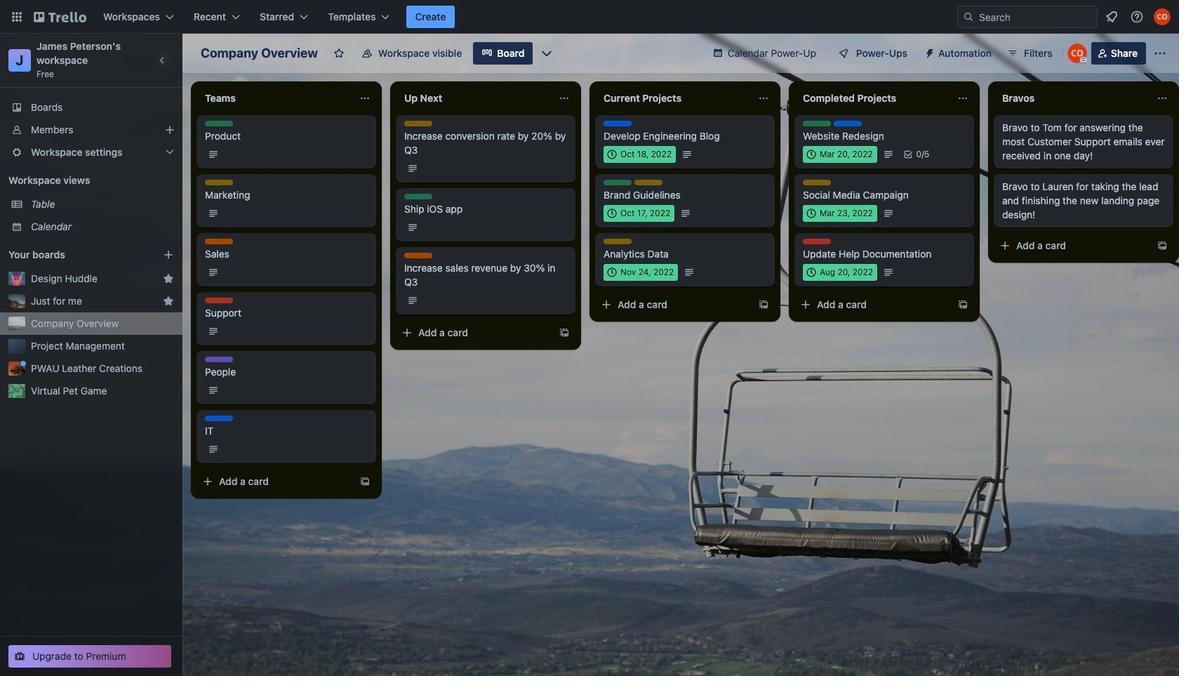 Task type: describe. For each thing, give the bounding box(es) containing it.
0 horizontal spatial create from template… image
[[360, 476, 371, 487]]

color: orange, title: "sales" element for leftmost create from template… icon
[[205, 239, 233, 244]]

open information menu image
[[1131, 10, 1145, 24]]

star or unstar board image
[[334, 48, 345, 59]]

back to home image
[[34, 6, 86, 28]]

christina overa (christinaovera) image
[[1068, 44, 1088, 63]]

1 horizontal spatial color: blue, title: "it" element
[[604, 121, 632, 126]]

color: purple, title: "people" element
[[205, 357, 233, 362]]

2 starred icon image from the top
[[163, 296, 174, 307]]

Search field
[[975, 7, 1098, 27]]

primary element
[[0, 0, 1180, 34]]

search image
[[964, 11, 975, 22]]

0 notifications image
[[1104, 8, 1121, 25]]

1 horizontal spatial create from template… image
[[958, 299, 969, 310]]

workspace navigation collapse icon image
[[153, 51, 173, 70]]

add board image
[[163, 249, 174, 261]]

1 vertical spatial color: red, title: "support" element
[[205, 298, 233, 303]]

this member is an admin of this board. image
[[1081, 57, 1087, 63]]

Board name text field
[[194, 42, 325, 65]]

1 vertical spatial create from template… image
[[559, 327, 570, 339]]



Task type: vqa. For each thing, say whether or not it's contained in the screenshot.
HOME icon
no



Task type: locate. For each thing, give the bounding box(es) containing it.
create from template… image
[[1157, 240, 1169, 251], [958, 299, 969, 310], [360, 476, 371, 487]]

2 horizontal spatial create from template… image
[[1157, 240, 1169, 251]]

color: blue, title: "it" element
[[604, 121, 632, 126], [834, 121, 862, 126], [205, 416, 233, 421]]

1 horizontal spatial color: orange, title: "sales" element
[[405, 253, 433, 258]]

0 horizontal spatial color: blue, title: "it" element
[[205, 416, 233, 421]]

2 vertical spatial create from template… image
[[360, 476, 371, 487]]

color: green, title: "product" element
[[205, 121, 233, 126], [803, 121, 832, 126], [604, 180, 632, 185], [405, 194, 433, 199]]

color: red, title: "support" element
[[803, 239, 832, 244], [205, 298, 233, 303]]

color: orange, title: "sales" element
[[205, 239, 233, 244], [405, 253, 433, 258]]

0 vertical spatial create from template… image
[[1157, 240, 1169, 251]]

1 starred icon image from the top
[[163, 273, 174, 284]]

0 horizontal spatial color: red, title: "support" element
[[205, 298, 233, 303]]

1 vertical spatial color: orange, title: "sales" element
[[405, 253, 433, 258]]

1 horizontal spatial color: red, title: "support" element
[[803, 239, 832, 244]]

starred icon image
[[163, 273, 174, 284], [163, 296, 174, 307]]

None text field
[[396, 87, 553, 110], [596, 87, 753, 110], [795, 87, 952, 110], [396, 87, 553, 110], [596, 87, 753, 110], [795, 87, 952, 110]]

customize views image
[[540, 46, 554, 60]]

christina overa (christinaovera) image
[[1155, 8, 1171, 25]]

show menu image
[[1154, 46, 1168, 60]]

0 horizontal spatial color: orange, title: "sales" element
[[205, 239, 233, 244]]

create from template… image
[[759, 299, 770, 310], [559, 327, 570, 339]]

None checkbox
[[803, 146, 878, 163], [803, 205, 878, 222], [803, 146, 878, 163], [803, 205, 878, 222]]

color: orange, title: "sales" element for the bottommost create from template… image
[[405, 253, 433, 258]]

2 horizontal spatial color: blue, title: "it" element
[[834, 121, 862, 126]]

your boards with 6 items element
[[8, 247, 142, 263]]

None text field
[[197, 87, 354, 110], [994, 87, 1152, 110], [197, 87, 354, 110], [994, 87, 1152, 110]]

1 vertical spatial create from template… image
[[958, 299, 969, 310]]

0 vertical spatial color: red, title: "support" element
[[803, 239, 832, 244]]

color: yellow, title: "marketing" element
[[405, 121, 433, 126], [205, 180, 233, 185], [635, 180, 663, 185], [803, 180, 832, 185], [604, 239, 632, 244]]

0 horizontal spatial create from template… image
[[559, 327, 570, 339]]

sm image
[[919, 42, 939, 62]]

0 vertical spatial create from template… image
[[759, 299, 770, 310]]

1 horizontal spatial create from template… image
[[759, 299, 770, 310]]

0 vertical spatial color: orange, title: "sales" element
[[205, 239, 233, 244]]

0 vertical spatial starred icon image
[[163, 273, 174, 284]]

1 vertical spatial starred icon image
[[163, 296, 174, 307]]

None checkbox
[[604, 146, 676, 163], [604, 205, 675, 222], [604, 264, 679, 281], [803, 264, 878, 281], [604, 146, 676, 163], [604, 205, 675, 222], [604, 264, 679, 281], [803, 264, 878, 281]]



